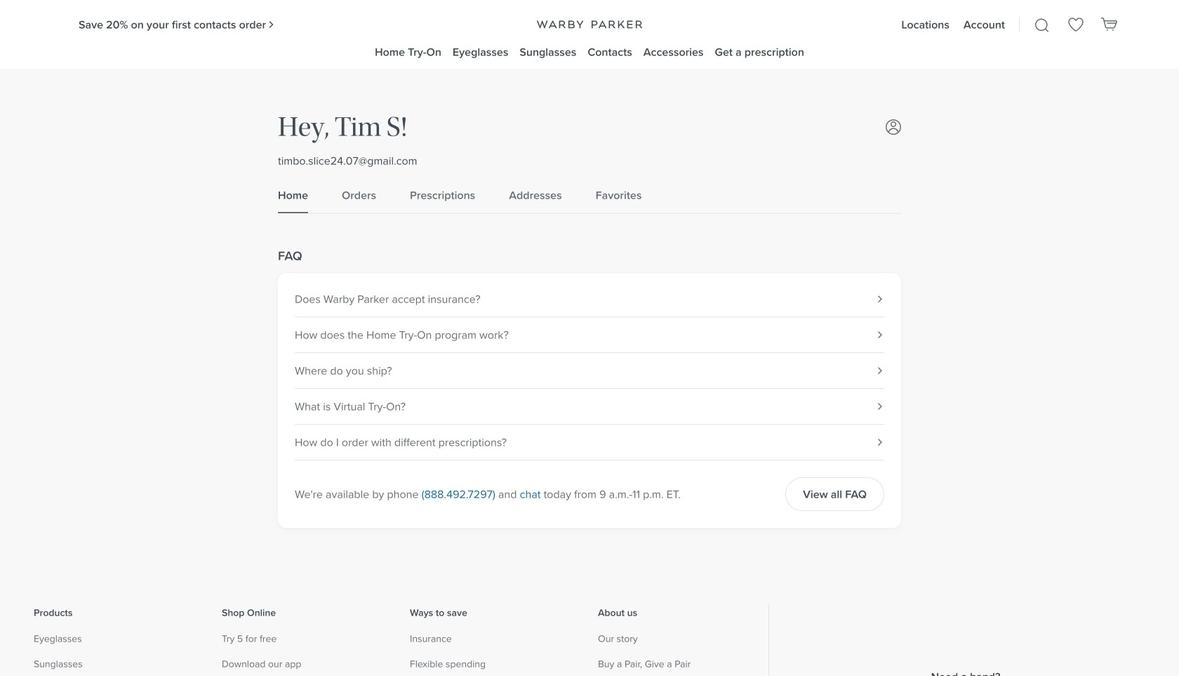 Task type: describe. For each thing, give the bounding box(es) containing it.
about us element
[[598, 604, 769, 676]]

cart image
[[1101, 15, 1118, 32]]



Task type: vqa. For each thing, say whether or not it's contained in the screenshot.
index
no



Task type: locate. For each thing, give the bounding box(es) containing it.
products element
[[34, 604, 205, 676]]

warby parker logo image
[[537, 20, 643, 29]]

ways to save element
[[410, 604, 581, 676]]

shop online element
[[222, 604, 393, 671]]



